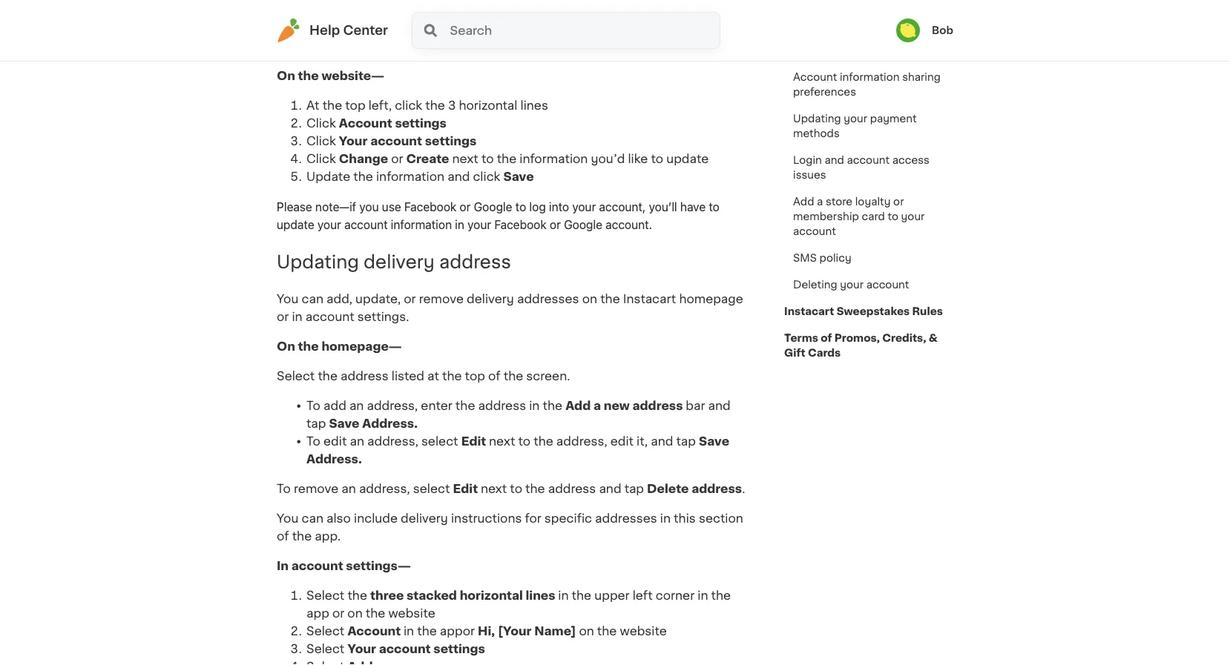 Task type: vqa. For each thing, say whether or not it's contained in the screenshot.
to in Add a store loyalty or membership card to your account
yes



Task type: describe. For each thing, give the bounding box(es) containing it.
1 click from the top
[[307, 118, 336, 129]]

into
[[549, 200, 569, 214]]

address down the homepage—
[[341, 370, 389, 382]]

address, for to remove an address, select edit next to the address and tap delete address .
[[359, 483, 410, 495]]

add inside add a store loyalty or membership card to your account
[[793, 197, 815, 207]]

.
[[742, 483, 745, 495]]

account.
[[606, 218, 652, 232]]

add,
[[327, 293, 353, 305]]

delete
[[647, 483, 689, 495]]

change
[[500, 22, 545, 34]]

next for address
[[481, 483, 507, 495]]

homepage
[[679, 293, 744, 305]]

deleting your account link
[[784, 272, 918, 298]]

address up to edit an address, select edit next to the address, edit it, and tap
[[478, 400, 526, 412]]

instacart inside you can add, update, or remove delivery addresses on the instacart homepage or in account settings.
[[623, 293, 676, 305]]

specific
[[545, 513, 592, 525]]

to up the you can also include delivery instructions for specific addresses in this section of the app.
[[510, 483, 522, 495]]

updating your payment methods link
[[784, 105, 954, 147]]

bob link
[[896, 19, 954, 42]]

add
[[324, 400, 346, 412]]

and left the delete
[[599, 483, 622, 495]]

section
[[699, 513, 744, 525]]

or left log
[[460, 200, 471, 214]]

0 vertical spatial delivery
[[364, 253, 435, 271]]

terms of promos, credits, & gift cards link
[[784, 325, 954, 367]]

at
[[307, 100, 320, 112]]

settings.
[[358, 311, 409, 323]]

payment
[[870, 114, 917, 124]]

account,
[[599, 200, 646, 214]]

instacart sweepstakes rules link
[[784, 298, 943, 325]]

create
[[406, 153, 449, 165]]

to inside add a store loyalty or membership card to your account
[[888, 212, 899, 222]]

the inside you can add, update, or remove delivery addresses on the instacart homepage or in account settings.
[[601, 293, 620, 305]]

lines inside 'at the top left, click the 3 horizontal lines click account settings click your account settings click change or create next to the information you'd like to update update the information and click save'
[[521, 100, 548, 112]]

select account in the app or hi, [your name] on the website select your account settings
[[307, 626, 670, 655]]

account inside the account info tap the information you'd like to change update the information and tap save
[[331, 4, 384, 16]]

bob
[[932, 25, 954, 36]]

cards
[[808, 348, 841, 358]]

in inside the you can also include delivery instructions for specific addresses in this section of the app.
[[660, 513, 671, 525]]

updating delivery address
[[277, 253, 511, 271]]

or up on the homepage—
[[277, 311, 289, 323]]

update inside 'at the top left, click the 3 horizontal lines click account settings click your account settings click change or create next to the information you'd like to update update the information and click save'
[[307, 171, 350, 183]]

save address. for bar and tap
[[329, 418, 421, 430]]

select for edit
[[421, 436, 458, 448]]

an for edit
[[350, 436, 364, 448]]

you'd inside the account info tap the information you'd like to change update the information and tap save
[[425, 22, 459, 34]]

data privacy and your personal information link
[[784, 22, 954, 64]]

update,
[[356, 293, 401, 305]]

account up the sweepstakes
[[867, 280, 910, 290]]

address, for to edit an address, select edit next to the address, edit it, and tap
[[367, 436, 418, 448]]

to edit an address, select edit next to the address, edit it, and tap
[[307, 436, 699, 448]]

address left bar
[[633, 400, 683, 412]]

addresses inside you can add, update, or remove delivery addresses on the instacart homepage or in account settings.
[[517, 293, 579, 305]]

please note—if you use facebook or google to log into your account, you'll have to update your account information in your facebook or google account.
[[277, 200, 720, 232]]

save down add
[[329, 418, 360, 430]]

card
[[862, 212, 885, 222]]

1 horizontal spatial top
[[465, 370, 485, 382]]

1 horizontal spatial instacart
[[784, 307, 835, 317]]

of inside terms of promos, credits, & gift cards
[[821, 333, 832, 344]]

credits,
[[883, 333, 927, 344]]

on the website—
[[277, 70, 384, 82]]

update inside 'at the top left, click the 3 horizontal lines click account settings click your account settings click change or create next to the information you'd like to update update the information and click save'
[[667, 153, 709, 165]]

save inside save address.
[[699, 436, 730, 448]]

information inside data privacy and your personal information
[[841, 45, 901, 56]]

&
[[929, 333, 938, 344]]

to remove an address, select edit next to the address and tap delete address .
[[277, 483, 745, 495]]

like inside 'at the top left, click the 3 horizontal lines click account settings click your account settings click change or create next to the information you'd like to update update the information and click save'
[[628, 153, 648, 165]]

help center link
[[277, 19, 388, 42]]

have
[[681, 200, 706, 214]]

it,
[[637, 436, 648, 448]]

login and account access issues
[[793, 155, 930, 180]]

an for remove
[[342, 483, 356, 495]]

0 horizontal spatial remove
[[294, 483, 339, 495]]

an for add
[[349, 400, 364, 412]]

or inside 'at the top left, click the 3 horizontal lines click account settings click your account settings click change or create next to the information you'd like to update update the information and click save'
[[391, 153, 403, 165]]

you
[[359, 200, 379, 214]]

sms policy link
[[784, 245, 861, 272]]

app inside the 'in the upper left corner in the app or on the website'
[[307, 608, 329, 620]]

policy
[[820, 253, 852, 263]]

account down app.
[[291, 560, 343, 572]]

upper
[[595, 590, 630, 602]]

save inside 'at the top left, click the 3 horizontal lines click account settings click your account settings click change or create next to the information you'd like to update update the information and click save'
[[504, 171, 534, 183]]

and inside bar and tap
[[708, 400, 731, 412]]

to for to edit an address, select
[[307, 436, 321, 448]]

data privacy and your personal information
[[793, 30, 908, 56]]

your for click
[[339, 135, 368, 147]]

app inside select account in the app or hi, [your name] on the website select your account settings
[[440, 626, 463, 638]]

1 horizontal spatial facebook
[[495, 218, 547, 232]]

account inside select account in the app or hi, [your name] on the website select your account settings
[[379, 644, 431, 655]]

listed
[[392, 370, 425, 382]]

your inside updating your payment methods
[[844, 114, 868, 124]]

and inside 'at the top left, click the 3 horizontal lines click account settings click your account settings click change or create next to the information you'd like to update update the information and click save'
[[448, 171, 470, 183]]

[your
[[498, 626, 532, 638]]

to left log
[[516, 200, 526, 214]]

in account settings—
[[277, 560, 411, 572]]

please
[[277, 200, 312, 214]]

on inside you can add, update, or remove delivery addresses on the instacart homepage or in account settings.
[[582, 293, 598, 305]]

note—if
[[315, 200, 356, 214]]

updating for updating delivery address
[[277, 253, 359, 271]]

instructions
[[451, 513, 522, 525]]

deleting your account
[[793, 280, 910, 290]]

instacart image
[[277, 19, 301, 42]]

account inside account information sharing preferences
[[793, 72, 837, 82]]

you for or
[[277, 293, 299, 305]]

and inside data privacy and your personal information
[[862, 30, 881, 41]]

account info tap the information you'd like to change update the information and tap save
[[307, 4, 545, 53]]

account inside you can add, update, or remove delivery addresses on the instacart homepage or in account settings.
[[306, 311, 355, 323]]

account inside select account in the app or hi, [your name] on the website select your account settings
[[348, 626, 401, 638]]

remove inside you can add, update, or remove delivery addresses on the instacart homepage or in account settings.
[[419, 293, 464, 305]]

account information sharing preferences
[[793, 72, 941, 97]]

select for select account in the app or hi, [your name] on the website select your account settings
[[307, 626, 345, 638]]

account inside 'at the top left, click the 3 horizontal lines click account settings click your account settings click change or create next to the information you'd like to update update the information and click save'
[[339, 118, 392, 129]]

store
[[826, 197, 853, 207]]

also
[[327, 513, 351, 525]]

account inside please note—if you use facebook or google to log into your account, you'll have to update your account information in your facebook or google account.
[[344, 218, 388, 232]]

on for the
[[348, 608, 363, 620]]

0 vertical spatial settings
[[395, 118, 447, 129]]

bar
[[686, 400, 705, 412]]

update inside please note—if you use facebook or google to log into your account, you'll have to update your account information in your facebook or google account.
[[277, 218, 314, 232]]

edit for address,
[[461, 436, 486, 448]]

to up 'you'll' in the top right of the page
[[651, 153, 664, 165]]

to up please note—if you use facebook or google to log into your account, you'll have to update your account information in your facebook or google account.
[[482, 153, 494, 165]]

to down bar and tap
[[518, 436, 531, 448]]

center
[[343, 24, 388, 37]]

select the address listed at the top of the screen.
[[277, 370, 570, 382]]

address down please note—if you use facebook or google to log into your account, you'll have to update your account information in your facebook or google account.
[[439, 253, 511, 271]]

website—
[[322, 70, 384, 82]]

preferences
[[793, 87, 857, 97]]

three
[[370, 590, 404, 602]]

deleting
[[793, 280, 838, 290]]

the inside the you can also include delivery instructions for specific addresses in this section of the app.
[[292, 531, 312, 543]]

1 vertical spatial horizontal
[[460, 590, 523, 602]]

in the upper left corner in the app or on the website
[[307, 590, 731, 620]]

use
[[382, 200, 401, 214]]

include
[[354, 513, 398, 525]]

loyalty
[[856, 197, 891, 207]]

can for account
[[302, 293, 324, 305]]

left,
[[369, 100, 392, 112]]

or inside the 'in the upper left corner in the app or on the website'
[[332, 608, 345, 620]]

sms policy
[[793, 253, 852, 263]]

select for remove
[[413, 483, 450, 495]]

1 vertical spatial add
[[566, 400, 591, 412]]

sharing
[[903, 72, 941, 82]]

privacy
[[821, 30, 859, 41]]

stacked
[[407, 590, 457, 602]]



Task type: locate. For each thing, give the bounding box(es) containing it.
facebook right 'use'
[[404, 200, 457, 214]]

horizontal
[[459, 100, 518, 112], [460, 590, 523, 602]]

to for to add an address, enter the address in the
[[307, 400, 321, 412]]

login
[[793, 155, 822, 166]]

next for address,
[[489, 436, 515, 448]]

on for on the homepage—
[[277, 341, 295, 353]]

and right the privacy at the right of the page
[[862, 30, 881, 41]]

and right login in the top of the page
[[825, 155, 845, 166]]

next right "create"
[[452, 153, 479, 165]]

updating
[[793, 114, 841, 124], [277, 253, 359, 271]]

in
[[277, 560, 289, 572]]

on
[[582, 293, 598, 305], [348, 608, 363, 620], [579, 626, 594, 638]]

top left left,
[[345, 100, 366, 112]]

edit down add
[[324, 436, 347, 448]]

1 vertical spatial a
[[594, 400, 601, 412]]

like up the account,
[[628, 153, 648, 165]]

google down into
[[564, 218, 603, 232]]

name]
[[535, 626, 576, 638]]

0 vertical spatial address.
[[362, 418, 418, 430]]

to inside the account info tap the information you'd like to change update the information and tap save
[[485, 22, 497, 34]]

1 vertical spatial save address.
[[307, 436, 730, 465]]

user avatar image
[[896, 19, 920, 42]]

Search search field
[[449, 13, 720, 48]]

2 on from the top
[[277, 341, 295, 353]]

on the homepage—
[[277, 341, 402, 353]]

in inside please note—if you use facebook or google to log into your account, you'll have to update your account information in your facebook or google account.
[[455, 218, 465, 232]]

info
[[387, 4, 411, 16]]

horizontal inside 'at the top left, click the 3 horizontal lines click account settings click your account settings click change or create next to the information you'd like to update update the information and click save'
[[459, 100, 518, 112]]

0 vertical spatial of
[[821, 333, 832, 344]]

on for account
[[579, 626, 594, 638]]

instacart sweepstakes rules
[[784, 307, 943, 317]]

information inside account information sharing preferences
[[840, 72, 900, 82]]

data
[[793, 30, 818, 41]]

1 vertical spatial of
[[488, 370, 501, 382]]

2 edit from the left
[[611, 436, 634, 448]]

0 vertical spatial website
[[388, 608, 436, 620]]

settings for click
[[425, 135, 477, 147]]

0 horizontal spatial updating
[[277, 253, 359, 271]]

website down 'left'
[[620, 626, 667, 638]]

0 vertical spatial click
[[395, 100, 422, 112]]

update up have
[[667, 153, 709, 165]]

login and account access issues link
[[784, 147, 954, 189]]

1 vertical spatial delivery
[[467, 293, 514, 305]]

update up 'note—if'
[[307, 171, 350, 183]]

0 vertical spatial top
[[345, 100, 366, 112]]

account
[[331, 4, 384, 16], [793, 72, 837, 82], [339, 118, 392, 129], [348, 626, 401, 638]]

1 vertical spatial settings
[[425, 135, 477, 147]]

or left hi,
[[463, 626, 475, 638]]

0 vertical spatial facebook
[[404, 200, 457, 214]]

1 horizontal spatial google
[[564, 218, 603, 232]]

0 vertical spatial edit
[[461, 436, 486, 448]]

you can add, update, or remove delivery addresses on the instacart homepage or in account settings.
[[277, 293, 744, 323]]

0 vertical spatial add
[[793, 197, 815, 207]]

you
[[277, 293, 299, 305], [277, 513, 299, 525]]

1 edit from the left
[[324, 436, 347, 448]]

0 horizontal spatial address.
[[307, 454, 362, 465]]

the
[[331, 22, 350, 34], [354, 40, 373, 52], [298, 70, 319, 82], [323, 100, 342, 112], [425, 100, 445, 112], [497, 153, 517, 165], [354, 171, 373, 183], [601, 293, 620, 305], [298, 341, 319, 353], [318, 370, 338, 382], [442, 370, 462, 382], [504, 370, 523, 382], [456, 400, 475, 412], [543, 400, 563, 412], [534, 436, 553, 448], [526, 483, 545, 495], [292, 531, 312, 543], [348, 590, 367, 602], [572, 590, 592, 602], [711, 590, 731, 602], [366, 608, 385, 620], [417, 626, 437, 638], [597, 626, 617, 638]]

2 vertical spatial an
[[342, 483, 356, 495]]

0 vertical spatial app
[[307, 608, 329, 620]]

top inside 'at the top left, click the 3 horizontal lines click account settings click your account settings click change or create next to the information you'd like to update update the information and click save'
[[345, 100, 366, 112]]

1 vertical spatial an
[[350, 436, 364, 448]]

on
[[277, 70, 295, 82], [277, 341, 295, 353]]

1 vertical spatial addresses
[[595, 513, 657, 525]]

at the top left, click the 3 horizontal lines click account settings click your account settings click change or create next to the information you'd like to update update the information and click save
[[307, 100, 709, 183]]

2 vertical spatial to
[[277, 483, 291, 495]]

a up membership
[[817, 197, 823, 207]]

0 horizontal spatial you'd
[[425, 22, 459, 34]]

methods
[[793, 128, 840, 139]]

in inside you can add, update, or remove delivery addresses on the instacart homepage or in account settings.
[[292, 311, 303, 323]]

app.
[[315, 531, 341, 543]]

updating your payment methods
[[793, 114, 917, 139]]

0 vertical spatial select
[[421, 436, 458, 448]]

your inside 'at the top left, click the 3 horizontal lines click account settings click your account settings click change or create next to the information you'd like to update update the information and click save'
[[339, 135, 368, 147]]

click up please note—if you use facebook or google to log into your account, you'll have to update your account information in your facebook or google account.
[[473, 171, 501, 183]]

account
[[370, 135, 422, 147], [847, 155, 890, 166], [344, 218, 388, 232], [793, 226, 836, 237], [867, 280, 910, 290], [306, 311, 355, 323], [291, 560, 343, 572], [379, 644, 431, 655]]

updating up add,
[[277, 253, 359, 271]]

new
[[604, 400, 630, 412]]

horizontal right 3
[[459, 100, 518, 112]]

0 vertical spatial addresses
[[517, 293, 579, 305]]

address up 'specific'
[[548, 483, 596, 495]]

1 vertical spatial you'd
[[591, 153, 625, 165]]

and inside "login and account access issues"
[[825, 155, 845, 166]]

0 horizontal spatial instacart
[[623, 293, 676, 305]]

you inside the you can also include delivery instructions for specific addresses in this section of the app.
[[277, 513, 299, 525]]

gift
[[784, 348, 806, 358]]

0 vertical spatial update
[[667, 153, 709, 165]]

app left hi,
[[440, 626, 463, 638]]

0 horizontal spatial click
[[395, 100, 422, 112]]

1 horizontal spatial address.
[[362, 418, 418, 430]]

to
[[307, 400, 321, 412], [307, 436, 321, 448], [277, 483, 291, 495]]

left
[[633, 590, 653, 602]]

on for on the website—
[[277, 70, 295, 82]]

on inside the 'in the upper left corner in the app or on the website'
[[348, 608, 363, 620]]

0 vertical spatial google
[[474, 200, 513, 214]]

can up app.
[[302, 513, 324, 525]]

1 horizontal spatial like
[[628, 153, 648, 165]]

1 horizontal spatial edit
[[611, 436, 634, 448]]

1 vertical spatial next
[[489, 436, 515, 448]]

to right card
[[888, 212, 899, 222]]

0 horizontal spatial facebook
[[404, 200, 457, 214]]

edit left the it,
[[611, 436, 634, 448]]

save down change on the top of the page
[[496, 39, 523, 53]]

next down bar and tap
[[489, 436, 515, 448]]

and down "create"
[[448, 171, 470, 183]]

website down stacked
[[388, 608, 436, 620]]

1 vertical spatial website
[[620, 626, 667, 638]]

change
[[339, 153, 388, 165]]

1 vertical spatial on
[[348, 608, 363, 620]]

address. inside save address.
[[307, 454, 362, 465]]

instacart down deleting
[[784, 307, 835, 317]]

1 can from the top
[[302, 293, 324, 305]]

1 vertical spatial lines
[[526, 590, 556, 602]]

0 vertical spatial on
[[277, 70, 295, 82]]

tap
[[307, 22, 328, 34]]

website for or
[[388, 608, 436, 620]]

remove down updating delivery address
[[419, 293, 464, 305]]

2 vertical spatial on
[[579, 626, 594, 638]]

updating up methods
[[793, 114, 841, 124]]

0 vertical spatial remove
[[419, 293, 464, 305]]

account down add,
[[306, 311, 355, 323]]

1 horizontal spatial of
[[488, 370, 501, 382]]

you'd
[[425, 22, 459, 34], [591, 153, 625, 165]]

account information sharing preferences link
[[784, 64, 954, 105]]

address. down add
[[307, 454, 362, 465]]

2 vertical spatial of
[[277, 531, 289, 543]]

account inside "login and account access issues"
[[847, 155, 890, 166]]

like left change on the top of the page
[[462, 22, 482, 34]]

1 vertical spatial instacart
[[784, 307, 835, 317]]

next up instructions
[[481, 483, 507, 495]]

select the three stacked horizontal lines
[[307, 590, 558, 602]]

tap inside the account info tap the information you'd like to change update the information and tap save
[[473, 40, 493, 52]]

on inside select account in the app or hi, [your name] on the website select your account settings
[[579, 626, 594, 638]]

of up in
[[277, 531, 289, 543]]

add
[[793, 197, 815, 207], [566, 400, 591, 412]]

1 on from the top
[[277, 70, 295, 82]]

google left log
[[474, 200, 513, 214]]

you up in
[[277, 513, 299, 525]]

screen.
[[526, 370, 570, 382]]

1 vertical spatial on
[[277, 341, 295, 353]]

1 horizontal spatial a
[[817, 197, 823, 207]]

0 vertical spatial instacart
[[623, 293, 676, 305]]

your
[[884, 30, 908, 41], [844, 114, 868, 124], [572, 200, 596, 214], [901, 212, 925, 222], [318, 218, 341, 232], [468, 218, 491, 232], [840, 280, 864, 290]]

0 horizontal spatial top
[[345, 100, 366, 112]]

and up 3
[[448, 40, 470, 52]]

save
[[496, 39, 523, 53], [504, 171, 534, 183], [329, 418, 360, 430], [699, 436, 730, 448]]

edit down to add an address, enter the address in the add a new address
[[461, 436, 486, 448]]

1 vertical spatial top
[[465, 370, 485, 382]]

account up "create"
[[370, 135, 422, 147]]

information inside please note—if you use facebook or google to log into your account, you'll have to update your account information in your facebook or google account.
[[391, 218, 452, 232]]

add a store loyalty or membership card to your account
[[793, 197, 925, 237]]

settings—
[[346, 560, 411, 572]]

2 update from the top
[[307, 171, 350, 183]]

1 horizontal spatial remove
[[419, 293, 464, 305]]

hi,
[[478, 626, 495, 638]]

of
[[821, 333, 832, 344], [488, 370, 501, 382], [277, 531, 289, 543]]

website inside select account in the app or hi, [your name] on the website select your account settings
[[620, 626, 667, 638]]

edit for address
[[453, 483, 478, 495]]

sms
[[793, 253, 817, 263]]

2 vertical spatial next
[[481, 483, 507, 495]]

or inside add a store loyalty or membership card to your account
[[894, 197, 904, 207]]

settings inside select account in the app or hi, [your name] on the website select your account settings
[[434, 644, 485, 655]]

for
[[525, 513, 542, 525]]

membership
[[793, 212, 859, 222]]

or down into
[[550, 218, 561, 232]]

account inside add a store loyalty or membership card to your account
[[793, 226, 836, 237]]

of inside the you can also include delivery instructions for specific addresses in this section of the app.
[[277, 531, 289, 543]]

update down help on the left top of the page
[[307, 40, 350, 52]]

facebook down log
[[495, 218, 547, 232]]

1 horizontal spatial app
[[440, 626, 463, 638]]

updating inside updating your payment methods
[[793, 114, 841, 124]]

select for select the three stacked horizontal lines
[[307, 590, 345, 602]]

address. for edit
[[307, 454, 362, 465]]

3
[[448, 100, 456, 112]]

account down three
[[348, 626, 401, 638]]

2 you from the top
[[277, 513, 299, 525]]

account down three
[[379, 644, 431, 655]]

0 vertical spatial updating
[[793, 114, 841, 124]]

your up change
[[339, 135, 368, 147]]

1 update from the top
[[307, 40, 350, 52]]

update down please
[[277, 218, 314, 232]]

0 vertical spatial like
[[462, 22, 482, 34]]

save down bar
[[699, 436, 730, 448]]

1 horizontal spatial updating
[[793, 114, 841, 124]]

top up to add an address, enter the address in the add a new address
[[465, 370, 485, 382]]

and inside the account info tap the information you'd like to change update the information and tap save
[[448, 40, 470, 52]]

or left "create"
[[391, 153, 403, 165]]

1 vertical spatial click
[[307, 135, 336, 147]]

remove
[[419, 293, 464, 305], [294, 483, 339, 495]]

0 vertical spatial next
[[452, 153, 479, 165]]

save address. for next to the address, edit it, and tap
[[307, 436, 730, 465]]

issues
[[793, 170, 827, 180]]

1 horizontal spatial add
[[793, 197, 815, 207]]

add left new in the bottom of the page
[[566, 400, 591, 412]]

you'll
[[649, 200, 677, 214]]

and right the it,
[[651, 436, 674, 448]]

access
[[893, 155, 930, 166]]

2 vertical spatial settings
[[434, 644, 485, 655]]

0 horizontal spatial google
[[474, 200, 513, 214]]

can left add,
[[302, 293, 324, 305]]

edit
[[324, 436, 347, 448], [611, 436, 634, 448]]

1 vertical spatial address.
[[307, 454, 362, 465]]

0 vertical spatial to
[[307, 400, 321, 412]]

or right loyalty
[[894, 197, 904, 207]]

next inside 'at the top left, click the 3 horizontal lines click account settings click your account settings click change or create next to the information you'd like to update update the information and click save'
[[452, 153, 479, 165]]

delivery inside you can add, update, or remove delivery addresses on the instacart homepage or in account settings.
[[467, 293, 514, 305]]

a inside add a store loyalty or membership card to your account
[[817, 197, 823, 207]]

2 vertical spatial click
[[307, 153, 336, 165]]

of up cards
[[821, 333, 832, 344]]

your inside "deleting your account" link
[[840, 280, 864, 290]]

terms of promos, credits, & gift cards
[[784, 333, 938, 358]]

1 vertical spatial update
[[307, 171, 350, 183]]

1 vertical spatial can
[[302, 513, 324, 525]]

0 horizontal spatial a
[[594, 400, 601, 412]]

of up to add an address, enter the address in the add a new address
[[488, 370, 501, 382]]

0 vertical spatial you'd
[[425, 22, 459, 34]]

website inside the 'in the upper left corner in the app or on the website'
[[388, 608, 436, 620]]

0 vertical spatial you
[[277, 293, 299, 305]]

2 can from the top
[[302, 513, 324, 525]]

to
[[485, 22, 497, 34], [482, 153, 494, 165], [651, 153, 664, 165], [516, 200, 526, 214], [709, 200, 720, 214], [888, 212, 899, 222], [518, 436, 531, 448], [510, 483, 522, 495]]

0 horizontal spatial website
[[388, 608, 436, 620]]

in
[[455, 218, 465, 232], [292, 311, 303, 323], [529, 400, 540, 412], [660, 513, 671, 525], [558, 590, 569, 602], [698, 590, 708, 602], [404, 626, 414, 638]]

updating for updating your payment methods
[[793, 114, 841, 124]]

tap inside bar and tap
[[307, 418, 326, 430]]

address, for to add an address, enter the address in the add a new address
[[367, 400, 418, 412]]

add up membership
[[793, 197, 815, 207]]

corner
[[656, 590, 695, 602]]

tap
[[473, 40, 493, 52], [307, 418, 326, 430], [677, 436, 696, 448], [625, 483, 644, 495]]

0 horizontal spatial of
[[277, 531, 289, 543]]

account down the you
[[344, 218, 388, 232]]

can for app.
[[302, 513, 324, 525]]

0 vertical spatial a
[[817, 197, 823, 207]]

and right bar
[[708, 400, 731, 412]]

at
[[428, 370, 439, 382]]

2 vertical spatial delivery
[[401, 513, 448, 525]]

0 vertical spatial horizontal
[[459, 100, 518, 112]]

save address. down add
[[329, 418, 421, 430]]

account down left,
[[339, 118, 392, 129]]

add a store loyalty or membership card to your account link
[[784, 189, 954, 245]]

update inside the account info tap the information you'd like to change update the information and tap save
[[307, 40, 350, 52]]

1 vertical spatial google
[[564, 218, 603, 232]]

like
[[462, 22, 482, 34], [628, 153, 648, 165]]

1 vertical spatial like
[[628, 153, 648, 165]]

top
[[345, 100, 366, 112], [465, 370, 485, 382]]

0 vertical spatial on
[[582, 293, 598, 305]]

select
[[277, 370, 315, 382], [307, 590, 345, 602], [307, 626, 345, 638], [307, 644, 345, 655]]

1 vertical spatial to
[[307, 436, 321, 448]]

0 vertical spatial update
[[307, 40, 350, 52]]

account down membership
[[793, 226, 836, 237]]

your for select
[[348, 644, 376, 655]]

app down the in account settings—
[[307, 608, 329, 620]]

account up preferences
[[793, 72, 837, 82]]

you for of
[[277, 513, 299, 525]]

instacart left 'homepage'
[[623, 293, 676, 305]]

settings
[[395, 118, 447, 129], [425, 135, 477, 147], [434, 644, 485, 655]]

a left new in the bottom of the page
[[594, 400, 601, 412]]

account inside 'at the top left, click the 3 horizontal lines click account settings click your account settings click change or create next to the information you'd like to update update the information and click save'
[[370, 135, 422, 147]]

your inside select account in the app or hi, [your name] on the website select your account settings
[[348, 644, 376, 655]]

3 click from the top
[[307, 153, 336, 165]]

address. for add
[[362, 418, 418, 430]]

address
[[439, 253, 511, 271], [341, 370, 389, 382], [478, 400, 526, 412], [633, 400, 683, 412], [548, 483, 596, 495], [692, 483, 742, 495]]

save inside the account info tap the information you'd like to change update the information and tap save
[[496, 39, 523, 53]]

or inside select account in the app or hi, [your name] on the website select your account settings
[[463, 626, 475, 638]]

your inside add a store loyalty or membership card to your account
[[901, 212, 925, 222]]

you left add,
[[277, 293, 299, 305]]

0 vertical spatial click
[[307, 118, 336, 129]]

delivery inside the you can also include delivery instructions for specific addresses in this section of the app.
[[401, 513, 448, 525]]

addresses
[[517, 293, 579, 305], [595, 513, 657, 525]]

1 you from the top
[[277, 293, 299, 305]]

click
[[307, 118, 336, 129], [307, 135, 336, 147], [307, 153, 336, 165]]

0 horizontal spatial update
[[277, 218, 314, 232]]

1 vertical spatial updating
[[277, 253, 359, 271]]

edit up instructions
[[453, 483, 478, 495]]

2 click from the top
[[307, 135, 336, 147]]

1 vertical spatial your
[[348, 644, 376, 655]]

your inside data privacy and your personal information
[[884, 30, 908, 41]]

in inside select account in the app or hi, [your name] on the website select your account settings
[[404, 626, 414, 638]]

1 horizontal spatial update
[[667, 153, 709, 165]]

account up 'center'
[[331, 4, 384, 16]]

your down three
[[348, 644, 376, 655]]

enter
[[421, 400, 453, 412]]

or down the in account settings—
[[332, 608, 345, 620]]

select for select the address listed at the top of the screen.
[[277, 370, 315, 382]]

1 vertical spatial select
[[413, 483, 450, 495]]

to right have
[[709, 200, 720, 214]]

0 vertical spatial save address.
[[329, 418, 421, 430]]

a
[[817, 197, 823, 207], [594, 400, 601, 412]]

can inside you can add, update, or remove delivery addresses on the instacart homepage or in account settings.
[[302, 293, 324, 305]]

settings for app
[[434, 644, 485, 655]]

0 vertical spatial an
[[349, 400, 364, 412]]

1 vertical spatial update
[[277, 218, 314, 232]]

0 vertical spatial your
[[339, 135, 368, 147]]

you inside you can add, update, or remove delivery addresses on the instacart homepage or in account settings.
[[277, 293, 299, 305]]

0 horizontal spatial addresses
[[517, 293, 579, 305]]

save up log
[[504, 171, 534, 183]]

rules
[[913, 307, 943, 317]]

to left change on the top of the page
[[485, 22, 497, 34]]

save address. down bar and tap
[[307, 436, 730, 465]]

account down updating your payment methods link
[[847, 155, 890, 166]]

0 vertical spatial can
[[302, 293, 324, 305]]

help center
[[309, 24, 388, 37]]

0 horizontal spatial add
[[566, 400, 591, 412]]

promos,
[[835, 333, 880, 344]]

remove up also at the left bottom of page
[[294, 483, 339, 495]]

this
[[674, 513, 696, 525]]

website for name]
[[620, 626, 667, 638]]

0 horizontal spatial edit
[[324, 436, 347, 448]]

1 horizontal spatial you'd
[[591, 153, 625, 165]]

1 vertical spatial click
[[473, 171, 501, 183]]

can inside the you can also include delivery instructions for specific addresses in this section of the app.
[[302, 513, 324, 525]]

or right 'update,'
[[404, 293, 416, 305]]

you can also include delivery instructions for specific addresses in this section of the app.
[[277, 513, 744, 543]]

horizontal up hi,
[[460, 590, 523, 602]]

1 horizontal spatial click
[[473, 171, 501, 183]]

addresses inside the you can also include delivery instructions for specific addresses in this section of the app.
[[595, 513, 657, 525]]

you'd inside 'at the top left, click the 3 horizontal lines click account settings click your account settings click change or create next to the information you'd like to update update the information and click save'
[[591, 153, 625, 165]]

address. down the listed
[[362, 418, 418, 430]]

0 horizontal spatial like
[[462, 22, 482, 34]]

address up "section"
[[692, 483, 742, 495]]

like inside the account info tap the information you'd like to change update the information and tap save
[[462, 22, 482, 34]]

to add an address, enter the address in the add a new address
[[307, 400, 686, 412]]

click right left,
[[395, 100, 422, 112]]



